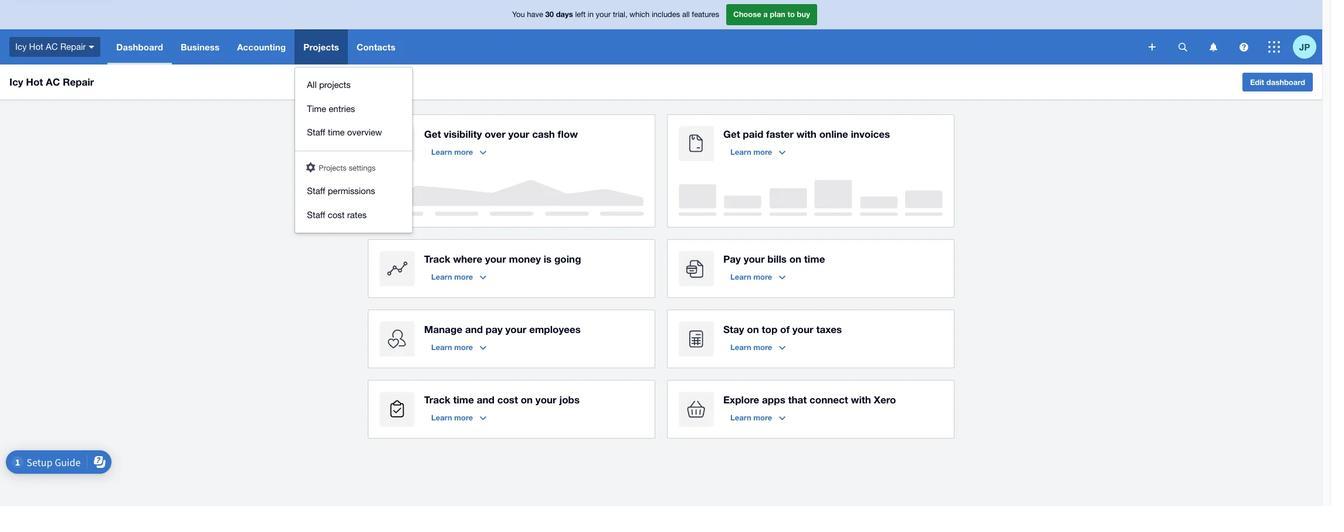 Task type: describe. For each thing, give the bounding box(es) containing it.
explore apps that connect with xero
[[724, 394, 897, 406]]

0 horizontal spatial svg image
[[1149, 43, 1156, 50]]

get for get visibility over your cash flow
[[424, 128, 441, 140]]

bills
[[768, 253, 787, 265]]

time entries link
[[295, 97, 413, 121]]

connect
[[810, 394, 849, 406]]

learn more button for where
[[424, 268, 494, 286]]

svg image inside icy hot ac repair popup button
[[89, 46, 95, 49]]

get for get paid faster with online invoices
[[724, 128, 741, 140]]

xero
[[874, 394, 897, 406]]

top
[[762, 323, 778, 336]]

bills icon image
[[679, 251, 714, 286]]

more for where
[[454, 272, 473, 282]]

banking preview line graph image
[[380, 180, 644, 216]]

settings
[[349, 163, 376, 172]]

1 vertical spatial ac
[[46, 76, 60, 88]]

going
[[555, 253, 581, 265]]

icy hot ac repair button
[[0, 29, 108, 65]]

plan
[[770, 10, 786, 19]]

trial,
[[613, 10, 628, 19]]

business button
[[172, 29, 228, 65]]

track for track where your money is going
[[424, 253, 451, 265]]

invoices icon image
[[679, 126, 714, 161]]

over
[[485, 128, 506, 140]]

edit dashboard
[[1251, 77, 1306, 87]]

contacts
[[357, 42, 396, 52]]

permissions
[[328, 186, 375, 196]]

more for time
[[454, 413, 473, 423]]

time
[[307, 104, 326, 114]]

1 horizontal spatial on
[[747, 323, 759, 336]]

time for staff time overview
[[328, 127, 345, 137]]

entries
[[329, 104, 355, 114]]

staff permissions link
[[295, 180, 413, 203]]

buy
[[797, 10, 811, 19]]

paid
[[743, 128, 764, 140]]

learn more for paid
[[731, 147, 773, 157]]

online
[[820, 128, 849, 140]]

learn more for on
[[731, 343, 773, 352]]

get visibility over your cash flow
[[424, 128, 578, 140]]

cash
[[532, 128, 555, 140]]

1 vertical spatial icy hot ac repair
[[9, 76, 94, 88]]

is
[[544, 253, 552, 265]]

time for track time and cost on your jobs
[[453, 394, 474, 406]]

learn more for time
[[431, 413, 473, 423]]

1 vertical spatial time
[[805, 253, 826, 265]]

jp
[[1300, 41, 1311, 52]]

edit
[[1251, 77, 1265, 87]]

staff cost rates
[[307, 210, 367, 220]]

learn more for your
[[731, 272, 773, 282]]

add-ons icon image
[[679, 392, 714, 427]]

choose a plan to buy
[[734, 10, 811, 19]]

invoices
[[851, 128, 891, 140]]

1 vertical spatial icy
[[9, 76, 23, 88]]

manage and pay your employees
[[424, 323, 581, 336]]

you
[[512, 10, 525, 19]]

learn more button for time
[[424, 409, 494, 427]]

more for on
[[754, 343, 773, 352]]

more for and
[[454, 343, 473, 352]]

projects settings
[[319, 163, 376, 172]]

track time and cost on your jobs
[[424, 394, 580, 406]]

1 vertical spatial repair
[[63, 76, 94, 88]]

0 vertical spatial with
[[797, 128, 817, 140]]

left
[[576, 10, 586, 19]]

you have 30 days left in your trial, which includes all features
[[512, 10, 720, 19]]

staff for staff time overview
[[307, 127, 326, 137]]

contacts button
[[348, 29, 405, 65]]

a
[[764, 10, 768, 19]]

1 horizontal spatial with
[[851, 394, 872, 406]]

more for paid
[[754, 147, 773, 157]]

all projects
[[307, 80, 351, 90]]

all
[[307, 80, 317, 90]]

taxes
[[817, 323, 842, 336]]

all projects link
[[295, 73, 413, 97]]

learn for your
[[731, 272, 752, 282]]

jp button
[[1294, 29, 1323, 65]]

includes
[[652, 10, 681, 19]]

hot inside popup button
[[29, 42, 43, 52]]

pay
[[724, 253, 741, 265]]

employees icon image
[[380, 322, 415, 357]]

time entries
[[307, 104, 355, 114]]

learn more button for apps
[[724, 409, 793, 427]]

where
[[453, 253, 483, 265]]

stay on top of your taxes
[[724, 323, 842, 336]]

dashboard link
[[108, 29, 172, 65]]

30
[[546, 10, 554, 19]]

jobs
[[560, 394, 580, 406]]

in
[[588, 10, 594, 19]]

features
[[692, 10, 720, 19]]



Task type: vqa. For each thing, say whether or not it's contained in the screenshot.
"your" to the middle
no



Task type: locate. For each thing, give the bounding box(es) containing it.
staff for staff permissions
[[307, 186, 326, 196]]

more down pay your bills on time
[[754, 272, 773, 282]]

employees
[[530, 323, 581, 336]]

track for track time and cost on your jobs
[[424, 394, 451, 406]]

staff down the 'staff permissions'
[[307, 210, 326, 220]]

more for apps
[[754, 413, 773, 423]]

to
[[788, 10, 795, 19]]

staff down header icon
[[307, 186, 326, 196]]

on right bills
[[790, 253, 802, 265]]

with left xero
[[851, 394, 872, 406]]

0 vertical spatial repair
[[60, 42, 86, 52]]

taxes icon image
[[679, 322, 714, 357]]

get left visibility on the top
[[424, 128, 441, 140]]

staff
[[307, 127, 326, 137], [307, 186, 326, 196], [307, 210, 326, 220]]

overview
[[347, 127, 382, 137]]

learn for visibility
[[431, 147, 452, 157]]

svg image
[[1179, 43, 1188, 51], [1149, 43, 1156, 50]]

group containing all projects
[[295, 68, 413, 233]]

1 horizontal spatial get
[[724, 128, 741, 140]]

staff permissions
[[307, 186, 375, 196]]

projects
[[304, 42, 339, 52], [319, 163, 347, 172]]

ac
[[46, 42, 58, 52], [46, 76, 60, 88]]

learn for and
[[431, 343, 452, 352]]

0 vertical spatial icy hot ac repair
[[15, 42, 86, 52]]

list box inside navigation
[[295, 68, 413, 233]]

learn for paid
[[731, 147, 752, 157]]

pay your bills on time
[[724, 253, 826, 265]]

learn more down manage
[[431, 343, 473, 352]]

0 horizontal spatial on
[[521, 394, 533, 406]]

banking icon image
[[380, 126, 415, 161]]

1 vertical spatial track
[[424, 394, 451, 406]]

learn more down pay
[[731, 272, 773, 282]]

projects button
[[295, 29, 348, 65]]

icy hot ac repair inside icy hot ac repair popup button
[[15, 42, 86, 52]]

more
[[454, 147, 473, 157], [754, 147, 773, 157], [454, 272, 473, 282], [754, 272, 773, 282], [454, 343, 473, 352], [754, 343, 773, 352], [454, 413, 473, 423], [754, 413, 773, 423]]

cost inside group
[[328, 210, 345, 220]]

learn right projects icon
[[431, 413, 452, 423]]

flow
[[558, 128, 578, 140]]

visibility
[[444, 128, 482, 140]]

projects
[[319, 80, 351, 90]]

staff time overview link
[[295, 121, 413, 145]]

learn down pay
[[731, 272, 752, 282]]

pay
[[486, 323, 503, 336]]

learn more down track time and cost on your jobs
[[431, 413, 473, 423]]

2 get from the left
[[724, 128, 741, 140]]

all
[[683, 10, 690, 19]]

and
[[465, 323, 483, 336], [477, 394, 495, 406]]

0 vertical spatial ac
[[46, 42, 58, 52]]

2 track from the top
[[424, 394, 451, 406]]

0 vertical spatial projects
[[304, 42, 339, 52]]

money
[[509, 253, 541, 265]]

projects icon image
[[380, 392, 415, 427]]

learn for time
[[431, 413, 452, 423]]

invoices preview bar graph image
[[679, 180, 943, 216]]

projects right header icon
[[319, 163, 347, 172]]

track right projects icon
[[424, 394, 451, 406]]

2 vertical spatial on
[[521, 394, 533, 406]]

list box
[[295, 68, 413, 233]]

explore
[[724, 394, 760, 406]]

your inside you have 30 days left in your trial, which includes all features
[[596, 10, 611, 19]]

dashboard
[[1267, 77, 1306, 87]]

accounting
[[237, 42, 286, 52]]

projects inside popup button
[[304, 42, 339, 52]]

learn for where
[[431, 272, 452, 282]]

more down paid
[[754, 147, 773, 157]]

0 horizontal spatial time
[[328, 127, 345, 137]]

learn more button down top
[[724, 338, 793, 357]]

learn for on
[[731, 343, 752, 352]]

more for your
[[754, 272, 773, 282]]

0 horizontal spatial get
[[424, 128, 441, 140]]

track
[[424, 253, 451, 265], [424, 394, 451, 406]]

learn more button down track time and cost on your jobs
[[424, 409, 494, 427]]

get
[[424, 128, 441, 140], [724, 128, 741, 140]]

1 vertical spatial projects
[[319, 163, 347, 172]]

learn more button for and
[[424, 338, 494, 357]]

2 vertical spatial time
[[453, 394, 474, 406]]

learn more for where
[[431, 272, 473, 282]]

learn more button down paid
[[724, 143, 793, 161]]

learn more for and
[[431, 343, 473, 352]]

learn more button for on
[[724, 338, 793, 357]]

0 horizontal spatial with
[[797, 128, 817, 140]]

1 get from the left
[[424, 128, 441, 140]]

0 vertical spatial hot
[[29, 42, 43, 52]]

0 vertical spatial time
[[328, 127, 345, 137]]

staff for staff cost rates
[[307, 210, 326, 220]]

1 horizontal spatial time
[[453, 394, 474, 406]]

hot
[[29, 42, 43, 52], [26, 76, 43, 88]]

of
[[781, 323, 790, 336]]

accounting button
[[228, 29, 295, 65]]

your
[[596, 10, 611, 19], [509, 128, 530, 140], [485, 253, 506, 265], [744, 253, 765, 265], [506, 323, 527, 336], [793, 323, 814, 336], [536, 394, 557, 406]]

navigation containing dashboard
[[108, 29, 1141, 233]]

learn more down explore
[[731, 413, 773, 423]]

repair
[[60, 42, 86, 52], [63, 76, 94, 88]]

more down track time and cost on your jobs
[[454, 413, 473, 423]]

days
[[556, 10, 573, 19]]

learn more button down apps on the right bottom of page
[[724, 409, 793, 427]]

navigation
[[108, 29, 1141, 233]]

ac inside popup button
[[46, 42, 58, 52]]

get left paid
[[724, 128, 741, 140]]

0 vertical spatial cost
[[328, 210, 345, 220]]

header image
[[307, 162, 315, 172]]

icy inside popup button
[[15, 42, 27, 52]]

learn more down stay
[[731, 343, 773, 352]]

0 vertical spatial track
[[424, 253, 451, 265]]

learn more button for visibility
[[424, 143, 494, 161]]

staff down 'time'
[[307, 127, 326, 137]]

0 vertical spatial on
[[790, 253, 802, 265]]

stay
[[724, 323, 745, 336]]

banner
[[0, 0, 1323, 233]]

learn down paid
[[731, 147, 752, 157]]

1 vertical spatial on
[[747, 323, 759, 336]]

more down apps on the right bottom of page
[[754, 413, 773, 423]]

learn down visibility on the top
[[431, 147, 452, 157]]

edit dashboard button
[[1243, 73, 1314, 92]]

more down the where at left
[[454, 272, 473, 282]]

0 horizontal spatial cost
[[328, 210, 345, 220]]

rates
[[347, 210, 367, 220]]

group
[[295, 68, 413, 233]]

learn down explore
[[731, 413, 752, 423]]

list box containing all projects
[[295, 68, 413, 233]]

learn more down paid
[[731, 147, 773, 157]]

on
[[790, 253, 802, 265], [747, 323, 759, 336], [521, 394, 533, 406]]

on left top
[[747, 323, 759, 336]]

svg image
[[1269, 41, 1281, 53], [1210, 43, 1218, 51], [1240, 43, 1249, 51], [89, 46, 95, 49]]

1 vertical spatial with
[[851, 394, 872, 406]]

manage
[[424, 323, 463, 336]]

1 horizontal spatial svg image
[[1179, 43, 1188, 51]]

repair inside popup button
[[60, 42, 86, 52]]

track left the where at left
[[424, 253, 451, 265]]

learn more button down pay your bills on time
[[724, 268, 793, 286]]

learn
[[431, 147, 452, 157], [731, 147, 752, 157], [431, 272, 452, 282], [731, 272, 752, 282], [431, 343, 452, 352], [731, 343, 752, 352], [431, 413, 452, 423], [731, 413, 752, 423]]

learn more button down manage
[[424, 338, 494, 357]]

projects for projects settings
[[319, 163, 347, 172]]

which
[[630, 10, 650, 19]]

1 horizontal spatial cost
[[498, 394, 518, 406]]

get paid faster with online invoices
[[724, 128, 891, 140]]

learn more
[[431, 147, 473, 157], [731, 147, 773, 157], [431, 272, 473, 282], [731, 272, 773, 282], [431, 343, 473, 352], [731, 343, 773, 352], [431, 413, 473, 423], [731, 413, 773, 423]]

0 vertical spatial staff
[[307, 127, 326, 137]]

learn down stay
[[731, 343, 752, 352]]

track money icon image
[[380, 251, 415, 286]]

staff cost rates link
[[295, 203, 413, 227]]

time
[[328, 127, 345, 137], [805, 253, 826, 265], [453, 394, 474, 406]]

have
[[527, 10, 544, 19]]

2 vertical spatial staff
[[307, 210, 326, 220]]

learn more button for your
[[724, 268, 793, 286]]

business
[[181, 42, 220, 52]]

2 horizontal spatial time
[[805, 253, 826, 265]]

projects up all projects
[[304, 42, 339, 52]]

learn more button down the where at left
[[424, 268, 494, 286]]

cost
[[328, 210, 345, 220], [498, 394, 518, 406]]

with right faster at top right
[[797, 128, 817, 140]]

choose
[[734, 10, 762, 19]]

1 track from the top
[[424, 253, 451, 265]]

1 vertical spatial staff
[[307, 186, 326, 196]]

1 staff from the top
[[307, 127, 326, 137]]

2 horizontal spatial on
[[790, 253, 802, 265]]

more for visibility
[[454, 147, 473, 157]]

faster
[[767, 128, 794, 140]]

icy hot ac repair
[[15, 42, 86, 52], [9, 76, 94, 88]]

track where your money is going
[[424, 253, 581, 265]]

apps
[[763, 394, 786, 406]]

learn more for apps
[[731, 413, 773, 423]]

icy
[[15, 42, 27, 52], [9, 76, 23, 88]]

with
[[797, 128, 817, 140], [851, 394, 872, 406]]

projects for projects
[[304, 42, 339, 52]]

that
[[789, 394, 807, 406]]

learn more for visibility
[[431, 147, 473, 157]]

learn more button down visibility on the top
[[424, 143, 494, 161]]

learn more button for paid
[[724, 143, 793, 161]]

1 vertical spatial hot
[[26, 76, 43, 88]]

more down top
[[754, 343, 773, 352]]

group inside navigation
[[295, 68, 413, 233]]

learn for apps
[[731, 413, 752, 423]]

more down visibility on the top
[[454, 147, 473, 157]]

learn down manage
[[431, 343, 452, 352]]

dashboard
[[116, 42, 163, 52]]

banner containing jp
[[0, 0, 1323, 233]]

3 staff from the top
[[307, 210, 326, 220]]

on left jobs
[[521, 394, 533, 406]]

2 staff from the top
[[307, 186, 326, 196]]

0 vertical spatial icy
[[15, 42, 27, 52]]

learn right track money icon
[[431, 272, 452, 282]]

1 vertical spatial cost
[[498, 394, 518, 406]]

staff time overview
[[307, 127, 382, 137]]

learn more down visibility on the top
[[431, 147, 473, 157]]

0 vertical spatial and
[[465, 323, 483, 336]]

more down manage
[[454, 343, 473, 352]]

learn more button
[[424, 143, 494, 161], [724, 143, 793, 161], [424, 268, 494, 286], [724, 268, 793, 286], [424, 338, 494, 357], [724, 338, 793, 357], [424, 409, 494, 427], [724, 409, 793, 427]]

1 vertical spatial and
[[477, 394, 495, 406]]

learn more down the where at left
[[431, 272, 473, 282]]



